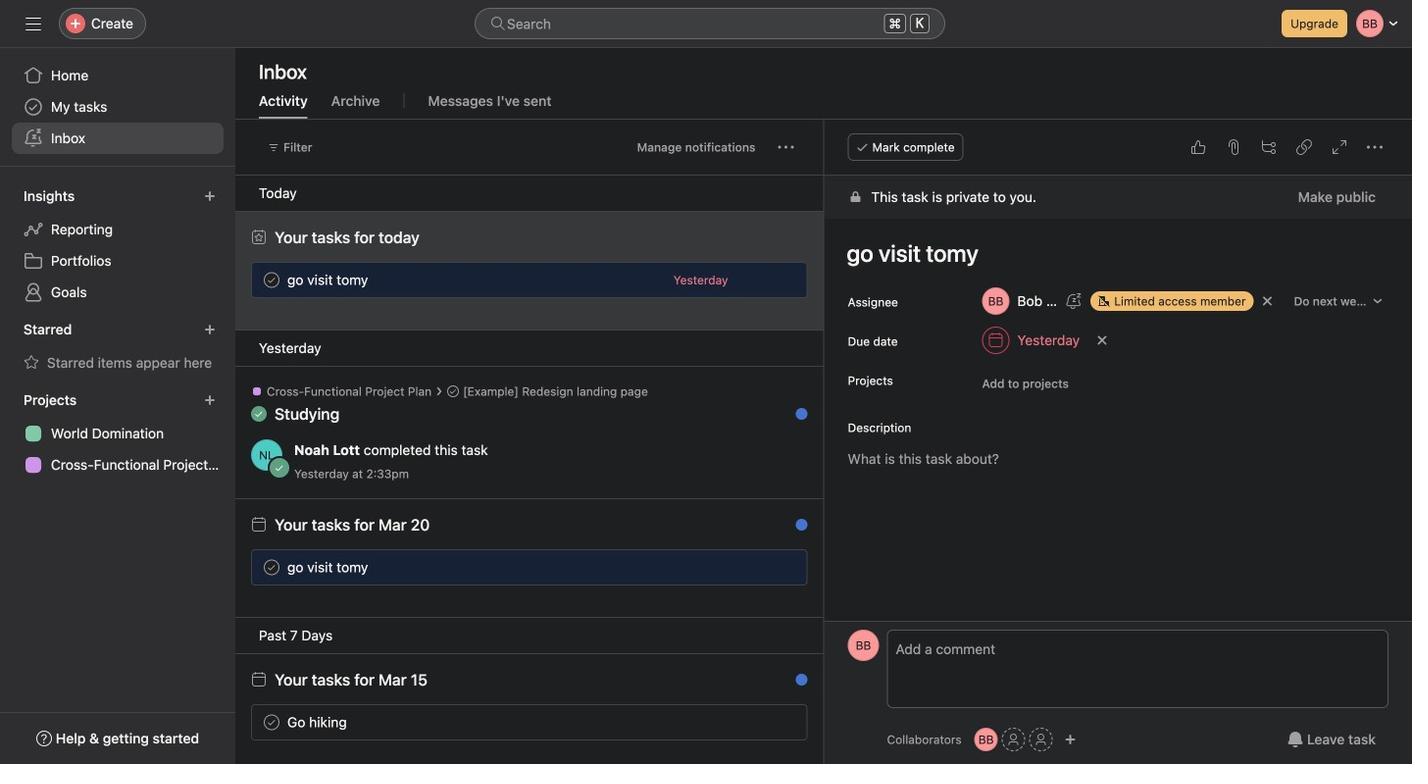 Task type: describe. For each thing, give the bounding box(es) containing it.
add or remove collaborators image
[[1065, 734, 1077, 746]]

open user profile image
[[848, 630, 880, 661]]

add or remove collaborators image
[[975, 728, 998, 752]]

open user profile image
[[251, 440, 283, 471]]

copy task link image
[[1297, 139, 1313, 155]]

remove assignee image
[[1262, 295, 1274, 307]]

your tasks for mar 15, task element
[[275, 671, 428, 689]]

hide sidebar image
[[26, 16, 41, 31]]

your tasks for today, task element
[[275, 228, 420, 247]]

global element
[[0, 48, 235, 166]]

projects element
[[0, 383, 235, 485]]

2 0 comments image from the top
[[778, 560, 793, 575]]

full screen image
[[1332, 139, 1348, 155]]

2 mark complete checkbox from the top
[[260, 711, 284, 734]]

1 0 comments image from the top
[[778, 272, 793, 288]]

3 mark complete image from the top
[[260, 711, 284, 734]]

more actions image
[[779, 139, 794, 155]]



Task type: vqa. For each thing, say whether or not it's contained in the screenshot.
0 likes. Click to like this task icon
yes



Task type: locate. For each thing, give the bounding box(es) containing it.
0 likes. click to like this task image
[[746, 272, 762, 288]]

1 mark complete image from the top
[[260, 268, 284, 292]]

Mark complete checkbox
[[260, 268, 284, 292], [260, 711, 284, 734]]

mark complete image down your tasks for mar 15, task element
[[260, 711, 284, 734]]

your tasks for mar 20, task element
[[275, 516, 430, 534]]

attachments: add a file to this task, go visit tomy image
[[1226, 139, 1242, 155]]

add items to starred image
[[204, 324, 216, 336]]

archive notification image
[[786, 522, 802, 538], [786, 677, 802, 693]]

Search tasks, projects, and more text field
[[475, 8, 946, 39]]

2 vertical spatial mark complete image
[[260, 711, 284, 734]]

add subtask image
[[1262, 139, 1277, 155]]

2 mark complete image from the top
[[260, 556, 284, 579]]

1 vertical spatial archive notification image
[[786, 677, 802, 693]]

1 vertical spatial mark complete image
[[260, 556, 284, 579]]

mark complete image down your tasks for today, task element
[[260, 268, 284, 292]]

mark complete image for 2nd the 0 comments image from the top
[[260, 556, 284, 579]]

mark complete image
[[260, 268, 284, 292], [260, 556, 284, 579], [260, 711, 284, 734]]

1 archive notification image from the top
[[786, 522, 802, 538]]

mark complete checkbox down your tasks for mar 15, task element
[[260, 711, 284, 734]]

0 vertical spatial mark complete checkbox
[[260, 268, 284, 292]]

1 mark complete checkbox from the top
[[260, 268, 284, 292]]

new insights image
[[204, 190, 216, 202]]

mark complete image for 0 likes. click to like this task icon
[[260, 268, 284, 292]]

mark complete checkbox down your tasks for today, task element
[[260, 268, 284, 292]]

main content
[[825, 176, 1413, 764]]

1 vertical spatial 0 likes. click to like this task image
[[746, 560, 762, 575]]

starred element
[[0, 312, 235, 383]]

insights element
[[0, 179, 235, 312]]

1 vertical spatial mark complete checkbox
[[260, 711, 284, 734]]

0 likes. click to like this task image
[[1191, 139, 1207, 155], [746, 560, 762, 575]]

0 vertical spatial mark complete image
[[260, 268, 284, 292]]

mark complete image down your tasks for mar 20, task element
[[260, 556, 284, 579]]

1 horizontal spatial 0 likes. click to like this task image
[[1191, 139, 1207, 155]]

None field
[[475, 8, 946, 39]]

archive notification image for your tasks for mar 15, task element
[[786, 677, 802, 693]]

0 comments image
[[778, 272, 793, 288], [778, 560, 793, 575]]

more actions for this task image
[[1368, 139, 1383, 155]]

clear due date image
[[1097, 335, 1109, 346]]

Task Name text field
[[834, 231, 1389, 276]]

0 vertical spatial 0 comments image
[[778, 272, 793, 288]]

go visit tomy dialog
[[825, 120, 1413, 764]]

Mark complete checkbox
[[260, 556, 284, 579]]

1 vertical spatial 0 comments image
[[778, 560, 793, 575]]

2 archive notification image from the top
[[786, 677, 802, 693]]

new project or portfolio image
[[204, 394, 216, 406]]

0 vertical spatial 0 likes. click to like this task image
[[1191, 139, 1207, 155]]

0 horizontal spatial 0 likes. click to like this task image
[[746, 560, 762, 575]]

archive notification image for your tasks for mar 20, task element
[[786, 522, 802, 538]]

0 vertical spatial archive notification image
[[786, 522, 802, 538]]



